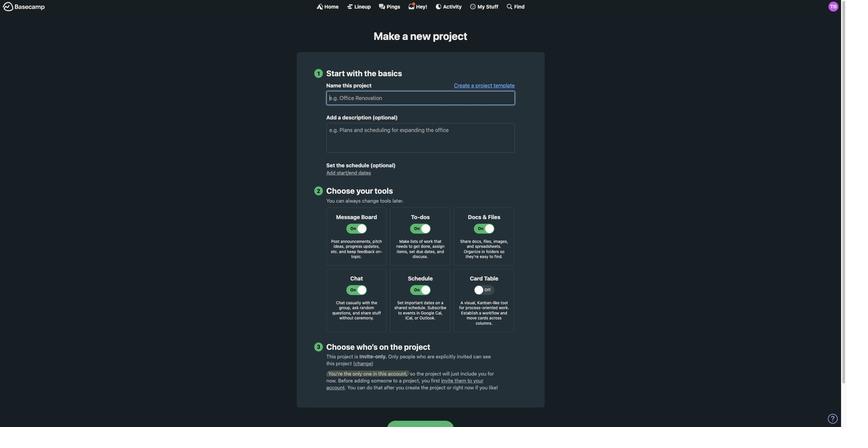 Task type: vqa. For each thing, say whether or not it's contained in the screenshot.
e.g. Office Renovation "text field"
no



Task type: describe. For each thing, give the bounding box(es) containing it.
&
[[483, 214, 487, 221]]

my
[[478, 3, 485, 9]]

and inside a visual, kanban-like tool for process-oriented work. establish a workflow and move cards across columns.
[[500, 311, 507, 316]]

docs,
[[472, 239, 483, 244]]

start
[[327, 69, 345, 78]]

outlook.
[[420, 316, 436, 321]]

oriented
[[482, 306, 498, 311]]

card
[[470, 276, 483, 282]]

or inside set important dates on a shared schedule. subscribe to events in google cal, ical, or outlook.
[[415, 316, 419, 321]]

Add a description (optional) text field
[[327, 123, 515, 153]]

casually
[[346, 301, 361, 306]]

group,
[[339, 306, 351, 311]]

set for important
[[398, 301, 404, 306]]

if
[[475, 385, 478, 391]]

with inside chat casually with the group, ask random questions, and share stuff without ceremony.
[[362, 301, 370, 306]]

make lists of work that needs to get done, assign items, set due dates, and discuss.
[[396, 239, 445, 260]]

announcements,
[[341, 239, 372, 244]]

to inside so the project will just include you for now. before adding someone to a project, you first
[[393, 378, 398, 384]]

and inside make lists of work that needs to get done, assign items, set due dates, and discuss.
[[437, 250, 444, 254]]

(
[[353, 361, 355, 367]]

and inside the share docs, files, images, and spreadsheets. organize in folders so they're easy to find.
[[467, 244, 474, 249]]

you right after
[[396, 385, 404, 391]]

dates inside set important dates on a shared schedule. subscribe to events in google cal, ical, or outlook.
[[424, 301, 435, 306]]

this project is invite-only.
[[327, 354, 387, 360]]

important
[[405, 301, 423, 306]]

a inside set important dates on a shared schedule. subscribe to events in google cal, ical, or outlook.
[[441, 301, 444, 306]]

add start/end dates link
[[327, 170, 371, 176]]

now
[[465, 385, 474, 391]]

start with the basics
[[327, 69, 402, 78]]

name
[[327, 83, 341, 89]]

etc.
[[331, 250, 338, 254]]

this
[[327, 354, 336, 360]]

will
[[443, 371, 450, 377]]

project up who
[[404, 343, 430, 352]]

stuff
[[486, 3, 499, 9]]

(optional) for add a description (optional)
[[373, 115, 398, 121]]

explicitly
[[436, 354, 456, 360]]

to inside set important dates on a shared schedule. subscribe to events in google cal, ical, or outlook.
[[398, 311, 402, 316]]

subscribe
[[428, 306, 446, 311]]

spreadsheets.
[[475, 244, 502, 249]]

tyler black image
[[829, 2, 839, 12]]

2 vertical spatial this
[[379, 371, 387, 377]]

right
[[453, 385, 464, 391]]

to inside make lists of work that needs to get done, assign items, set due dates, and discuss.
[[409, 244, 413, 249]]

. you can do that after you create the project or right now if you like!
[[345, 385, 498, 391]]

set
[[409, 250, 415, 254]]

keep
[[347, 250, 356, 254]]

0 vertical spatial change
[[362, 198, 379, 204]]

to-dos
[[411, 214, 430, 221]]

that for work
[[434, 239, 442, 244]]

on inside set important dates on a shared schedule. subscribe to events in google cal, ical, or outlook.
[[436, 301, 440, 306]]

dates inside set the schedule (optional) add start/end dates
[[359, 170, 371, 176]]

feedback
[[357, 250, 375, 254]]

schedule.
[[409, 306, 427, 311]]

.
[[345, 385, 346, 391]]

people
[[400, 354, 415, 360]]

hey! button
[[408, 2, 427, 10]]

visual,
[[465, 301, 476, 306]]

chat casually with the group, ask random questions, and share stuff without ceremony.
[[332, 301, 381, 321]]

like!
[[489, 385, 498, 391]]

0 vertical spatial with
[[347, 69, 363, 78]]

project inside the only people who are explicitly invited can see this project (
[[336, 361, 352, 367]]

choose who's on the project
[[327, 343, 430, 352]]

make a new project
[[374, 30, 468, 42]]

work.
[[499, 306, 509, 311]]

dos
[[420, 214, 430, 221]]

later.
[[393, 198, 404, 204]]

items,
[[397, 250, 408, 254]]

lists
[[411, 239, 418, 244]]

find button
[[506, 3, 525, 10]]

a left new
[[402, 30, 408, 42]]

account
[[327, 385, 345, 391]]

files,
[[484, 239, 493, 244]]

post
[[331, 239, 340, 244]]

dates,
[[425, 250, 436, 254]]

establish
[[461, 311, 478, 316]]

project,
[[403, 378, 420, 384]]

so inside so the project will just include you for now. before adding someone to a project, you first
[[410, 371, 415, 377]]

0 vertical spatial can
[[336, 198, 344, 204]]

ical,
[[406, 316, 414, 321]]

the inside chat casually with the group, ask random questions, and share stuff without ceremony.
[[371, 301, 377, 306]]

invited
[[457, 354, 472, 360]]

the right create
[[421, 385, 429, 391]]

a inside a visual, kanban-like tool for process-oriented work. establish a workflow and move cards across columns.
[[479, 311, 481, 316]]

invite them to your account link
[[327, 378, 484, 391]]

a right 'create'
[[471, 83, 474, 89]]

someone
[[371, 378, 392, 384]]

activity link
[[435, 3, 462, 10]]

move
[[467, 316, 477, 321]]

discuss.
[[413, 255, 428, 260]]

is
[[355, 354, 358, 360]]

my stuff
[[478, 3, 499, 9]]

1
[[317, 70, 320, 77]]

invite-
[[360, 354, 375, 360]]

find
[[514, 3, 525, 9]]

name this project
[[327, 83, 372, 89]]

topic.
[[351, 255, 362, 260]]

organize
[[464, 250, 481, 254]]

0 vertical spatial this
[[343, 83, 352, 89]]

change link
[[355, 361, 372, 367]]

pings
[[387, 3, 400, 9]]

create
[[454, 83, 470, 89]]

1 vertical spatial tools
[[380, 198, 391, 204]]

2
[[317, 188, 320, 195]]

project down first
[[430, 385, 446, 391]]

you're
[[328, 371, 343, 377]]

change )
[[355, 361, 374, 367]]

progress
[[346, 244, 362, 249]]

basics
[[378, 69, 402, 78]]

and inside post announcements, pitch ideas, progress updates, etc. and keep feedback on- topic.
[[339, 250, 346, 254]]

first
[[431, 378, 440, 384]]

0 vertical spatial tools
[[375, 187, 393, 196]]

set for the
[[327, 163, 335, 169]]

add inside set the schedule (optional) add start/end dates
[[327, 170, 336, 176]]

)
[[372, 361, 374, 367]]

choose your tools
[[327, 187, 393, 196]]

just
[[451, 371, 459, 377]]

ideas,
[[334, 244, 345, 249]]

folders
[[486, 250, 499, 254]]

the inside set the schedule (optional) add start/end dates
[[336, 163, 345, 169]]

who
[[417, 354, 426, 360]]



Task type: locate. For each thing, give the bounding box(es) containing it.
1 vertical spatial with
[[362, 301, 370, 306]]

create
[[406, 385, 420, 391]]

1 vertical spatial or
[[447, 385, 452, 391]]

so inside the share docs, files, images, and spreadsheets. organize in folders so they're easy to find.
[[500, 250, 505, 254]]

0 vertical spatial dates
[[359, 170, 371, 176]]

set inside set important dates on a shared schedule. subscribe to events in google cal, ical, or outlook.
[[398, 301, 404, 306]]

to down shared
[[398, 311, 402, 316]]

(optional)
[[373, 115, 398, 121], [371, 163, 396, 169]]

set the schedule (optional) add start/end dates
[[327, 163, 396, 176]]

are
[[428, 354, 435, 360]]

0 vertical spatial set
[[327, 163, 335, 169]]

(optional) inside set the schedule (optional) add start/end dates
[[371, 163, 396, 169]]

(optional) right description
[[373, 115, 398, 121]]

1 horizontal spatial that
[[434, 239, 442, 244]]

0 horizontal spatial in
[[373, 371, 377, 377]]

dates up the subscribe
[[424, 301, 435, 306]]

a visual, kanban-like tool for process-oriented work. establish a workflow and move cards across columns.
[[459, 301, 509, 326]]

1 horizontal spatial or
[[447, 385, 452, 391]]

to up set
[[409, 244, 413, 249]]

0 vertical spatial chat
[[350, 276, 363, 282]]

this right name
[[343, 83, 352, 89]]

message board
[[336, 214, 377, 221]]

start/end
[[337, 170, 357, 176]]

1 vertical spatial can
[[474, 354, 482, 360]]

0 vertical spatial in
[[482, 250, 485, 254]]

0 vertical spatial (optional)
[[373, 115, 398, 121]]

a down account,
[[399, 378, 402, 384]]

1 vertical spatial make
[[399, 239, 409, 244]]

process-
[[466, 306, 482, 311]]

add
[[327, 115, 337, 121], [327, 170, 336, 176]]

see
[[483, 354, 491, 360]]

cal,
[[436, 311, 443, 316]]

you right .
[[347, 385, 356, 391]]

1 horizontal spatial chat
[[350, 276, 363, 282]]

0 horizontal spatial dates
[[359, 170, 371, 176]]

work
[[424, 239, 433, 244]]

a left description
[[338, 115, 341, 121]]

and down ask at the bottom left of the page
[[353, 311, 360, 316]]

tools up the later.
[[375, 187, 393, 196]]

in down schedule.
[[417, 311, 420, 316]]

for up like!
[[488, 371, 494, 377]]

1 vertical spatial your
[[474, 378, 484, 384]]

for inside a visual, kanban-like tool for process-oriented work. establish a workflow and move cards across columns.
[[459, 306, 465, 311]]

and down ideas,
[[339, 250, 346, 254]]

kanban-
[[478, 301, 493, 306]]

only
[[388, 354, 399, 360]]

1 horizontal spatial on
[[436, 301, 440, 306]]

your up if
[[474, 378, 484, 384]]

you can always change tools later.
[[327, 198, 404, 204]]

1 horizontal spatial can
[[357, 385, 365, 391]]

project inside so the project will just include you for now. before adding someone to a project, you first
[[425, 371, 441, 377]]

with up random
[[362, 301, 370, 306]]

a
[[461, 301, 463, 306]]

to
[[409, 244, 413, 249], [490, 255, 493, 260], [398, 311, 402, 316], [393, 378, 398, 384], [468, 378, 472, 384]]

on up only.
[[379, 343, 389, 352]]

tools left the later.
[[380, 198, 391, 204]]

0 vertical spatial or
[[415, 316, 419, 321]]

set up shared
[[398, 301, 404, 306]]

lineup link
[[347, 3, 371, 10]]

2 choose from the top
[[327, 343, 355, 352]]

1 vertical spatial in
[[417, 311, 420, 316]]

your
[[357, 187, 373, 196], [474, 378, 484, 384]]

1 horizontal spatial for
[[488, 371, 494, 377]]

2 horizontal spatial in
[[482, 250, 485, 254]]

0 vertical spatial add
[[327, 115, 337, 121]]

tool
[[501, 301, 508, 306]]

1 vertical spatial (optional)
[[371, 163, 396, 169]]

template
[[494, 83, 515, 89]]

change down choose your tools
[[362, 198, 379, 204]]

this
[[343, 83, 352, 89], [327, 361, 335, 367], [379, 371, 387, 377]]

0 vertical spatial choose
[[327, 187, 355, 196]]

you right include
[[478, 371, 487, 377]]

for down a
[[459, 306, 465, 311]]

1 horizontal spatial in
[[417, 311, 420, 316]]

chat for chat casually with the group, ask random questions, and share stuff without ceremony.
[[336, 301, 345, 306]]

1 vertical spatial chat
[[336, 301, 345, 306]]

and inside chat casually with the group, ask random questions, and share stuff without ceremony.
[[353, 311, 360, 316]]

chat down topic.
[[350, 276, 363, 282]]

share docs, files, images, and spreadsheets. organize in folders so they're easy to find.
[[460, 239, 508, 260]]

invite
[[441, 378, 454, 384]]

1 horizontal spatial this
[[343, 83, 352, 89]]

the up only
[[390, 343, 403, 352]]

with up name this project
[[347, 69, 363, 78]]

you right if
[[480, 385, 488, 391]]

ask
[[352, 306, 359, 311]]

before
[[338, 378, 353, 384]]

updates,
[[364, 244, 380, 249]]

1 vertical spatial set
[[398, 301, 404, 306]]

change down the "invite-"
[[355, 361, 372, 367]]

images,
[[494, 239, 508, 244]]

make inside make lists of work that needs to get done, assign items, set due dates, and discuss.
[[399, 239, 409, 244]]

1 vertical spatial choose
[[327, 343, 355, 352]]

adding
[[354, 378, 370, 384]]

to-
[[411, 214, 420, 221]]

so the project will just include you for now. before adding someone to a project, you first
[[327, 371, 494, 384]]

across
[[490, 316, 502, 321]]

that down someone
[[374, 385, 383, 391]]

on-
[[376, 250, 382, 254]]

can left see on the bottom
[[474, 354, 482, 360]]

do
[[367, 385, 373, 391]]

0 horizontal spatial set
[[327, 163, 335, 169]]

0 horizontal spatial you
[[327, 198, 335, 204]]

they're
[[466, 255, 479, 260]]

0 horizontal spatial this
[[327, 361, 335, 367]]

project down activity link
[[433, 30, 468, 42]]

project up first
[[425, 371, 441, 377]]

set up add start/end dates link on the top of the page
[[327, 163, 335, 169]]

chat for chat
[[350, 276, 363, 282]]

a up cards
[[479, 311, 481, 316]]

2 horizontal spatial this
[[379, 371, 387, 377]]

Name this project text field
[[327, 91, 515, 105]]

a
[[402, 30, 408, 42], [471, 83, 474, 89], [338, 115, 341, 121], [441, 301, 444, 306], [479, 311, 481, 316], [399, 378, 402, 384]]

project left (
[[336, 361, 352, 367]]

ceremony.
[[355, 316, 374, 321]]

the up before
[[344, 371, 351, 377]]

make up needs
[[399, 239, 409, 244]]

hey!
[[416, 3, 427, 9]]

0 horizontal spatial that
[[374, 385, 383, 391]]

2 horizontal spatial can
[[474, 354, 482, 360]]

0 vertical spatial on
[[436, 301, 440, 306]]

the up random
[[371, 301, 377, 306]]

events
[[403, 311, 416, 316]]

and up organize at right bottom
[[467, 244, 474, 249]]

create a project template link
[[454, 83, 515, 89]]

the inside so the project will just include you for now. before adding someone to a project, you first
[[417, 371, 424, 377]]

can inside the only people who are explicitly invited can see this project (
[[474, 354, 482, 360]]

1 vertical spatial dates
[[424, 301, 435, 306]]

on up the subscribe
[[436, 301, 440, 306]]

my stuff button
[[470, 3, 499, 10]]

and down work.
[[500, 311, 507, 316]]

make for make a new project
[[374, 30, 400, 42]]

that up assign
[[434, 239, 442, 244]]

account,
[[388, 371, 408, 377]]

them
[[455, 378, 466, 384]]

project down start with the basics
[[354, 83, 372, 89]]

1 vertical spatial that
[[374, 385, 383, 391]]

1 vertical spatial so
[[410, 371, 415, 377]]

of
[[419, 239, 423, 244]]

1 choose from the top
[[327, 187, 355, 196]]

a inside so the project will just include you for now. before adding someone to a project, you first
[[399, 378, 402, 384]]

dates down schedule
[[359, 170, 371, 176]]

new
[[410, 30, 431, 42]]

switch accounts image
[[3, 2, 45, 12]]

make for make lists of work that needs to get done, assign items, set due dates, and discuss.
[[399, 239, 409, 244]]

chat inside chat casually with the group, ask random questions, and share stuff without ceremony.
[[336, 301, 345, 306]]

0 vertical spatial your
[[357, 187, 373, 196]]

choose for choose who's on the project
[[327, 343, 355, 352]]

to inside invite them to your account
[[468, 378, 472, 384]]

pitch
[[373, 239, 382, 244]]

0 horizontal spatial so
[[410, 371, 415, 377]]

chat
[[350, 276, 363, 282], [336, 301, 345, 306]]

you up . you can do that after you create the project or right now if you like!
[[422, 378, 430, 384]]

so up find.
[[500, 250, 505, 254]]

main element
[[0, 0, 841, 13]]

can down adding
[[357, 385, 365, 391]]

1 vertical spatial for
[[488, 371, 494, 377]]

now.
[[327, 378, 337, 384]]

1 vertical spatial you
[[347, 385, 356, 391]]

the up project,
[[417, 371, 424, 377]]

choose up always
[[327, 187, 355, 196]]

0 horizontal spatial on
[[379, 343, 389, 352]]

1 horizontal spatial you
[[347, 385, 356, 391]]

1 add from the top
[[327, 115, 337, 121]]

0 horizontal spatial can
[[336, 198, 344, 204]]

0 horizontal spatial for
[[459, 306, 465, 311]]

in inside set important dates on a shared schedule. subscribe to events in google cal, ical, or outlook.
[[417, 311, 420, 316]]

can left always
[[336, 198, 344, 204]]

files
[[488, 214, 501, 221]]

1 horizontal spatial dates
[[424, 301, 435, 306]]

to inside the share docs, files, images, and spreadsheets. organize in folders so they're easy to find.
[[490, 255, 493, 260]]

only people who are explicitly invited can see this project (
[[327, 354, 491, 367]]

find.
[[495, 255, 503, 260]]

schedule
[[346, 163, 369, 169]]

board
[[361, 214, 377, 221]]

2 add from the top
[[327, 170, 336, 176]]

your inside invite them to your account
[[474, 378, 484, 384]]

1 horizontal spatial your
[[474, 378, 484, 384]]

0 vertical spatial so
[[500, 250, 505, 254]]

pings button
[[379, 3, 400, 10]]

0 vertical spatial for
[[459, 306, 465, 311]]

or right ical,
[[415, 316, 419, 321]]

0 horizontal spatial or
[[415, 316, 419, 321]]

only
[[353, 371, 362, 377]]

workflow
[[483, 311, 499, 316]]

who's
[[357, 343, 378, 352]]

0 horizontal spatial your
[[357, 187, 373, 196]]

choose up this at the left of the page
[[327, 343, 355, 352]]

to down account,
[[393, 378, 398, 384]]

2 vertical spatial in
[[373, 371, 377, 377]]

a up the subscribe
[[441, 301, 444, 306]]

0 vertical spatial you
[[327, 198, 335, 204]]

0 vertical spatial that
[[434, 239, 442, 244]]

the left basics
[[364, 69, 377, 78]]

for inside so the project will just include you for now. before adding someone to a project, you first
[[488, 371, 494, 377]]

schedule
[[408, 276, 433, 282]]

to up now
[[468, 378, 472, 384]]

without
[[340, 316, 354, 321]]

in up easy on the right
[[482, 250, 485, 254]]

in right one
[[373, 371, 377, 377]]

stuff
[[372, 311, 381, 316]]

choose
[[327, 187, 355, 196], [327, 343, 355, 352]]

so up project,
[[410, 371, 415, 377]]

your up 'you can always change tools later.'
[[357, 187, 373, 196]]

None submit
[[387, 422, 454, 428]]

you
[[327, 198, 335, 204], [347, 385, 356, 391]]

1 vertical spatial this
[[327, 361, 335, 367]]

add left description
[[327, 115, 337, 121]]

and down assign
[[437, 250, 444, 254]]

(optional) for set the schedule (optional) add start/end dates
[[371, 163, 396, 169]]

that for do
[[374, 385, 383, 391]]

choose for choose your tools
[[327, 187, 355, 196]]

this down this at the left of the page
[[327, 361, 335, 367]]

in inside the share docs, files, images, and spreadsheets. organize in folders so they're easy to find.
[[482, 250, 485, 254]]

shared
[[395, 306, 407, 311]]

this inside the only people who are explicitly invited can see this project (
[[327, 361, 335, 367]]

the up start/end at the left top of the page
[[336, 163, 345, 169]]

set inside set the schedule (optional) add start/end dates
[[327, 163, 335, 169]]

chat up the "group," at the left of the page
[[336, 301, 345, 306]]

this up someone
[[379, 371, 387, 377]]

make down pings popup button
[[374, 30, 400, 42]]

0 vertical spatial make
[[374, 30, 400, 42]]

1 vertical spatial change
[[355, 361, 372, 367]]

1 horizontal spatial so
[[500, 250, 505, 254]]

(optional) right schedule
[[371, 163, 396, 169]]

google
[[421, 311, 434, 316]]

1 vertical spatial on
[[379, 343, 389, 352]]

project left is
[[337, 354, 353, 360]]

get
[[414, 244, 420, 249]]

1 horizontal spatial set
[[398, 301, 404, 306]]

add left start/end at the left top of the page
[[327, 170, 336, 176]]

2 vertical spatial can
[[357, 385, 365, 391]]

project left template
[[476, 83, 493, 89]]

to down folders
[[490, 255, 493, 260]]

that inside make lists of work that needs to get done, assign items, set due dates, and discuss.
[[434, 239, 442, 244]]

create a project template
[[454, 83, 515, 89]]

you left always
[[327, 198, 335, 204]]

1 vertical spatial add
[[327, 170, 336, 176]]

lineup
[[355, 3, 371, 9]]

or
[[415, 316, 419, 321], [447, 385, 452, 391]]

0 horizontal spatial chat
[[336, 301, 345, 306]]

or down invite
[[447, 385, 452, 391]]



